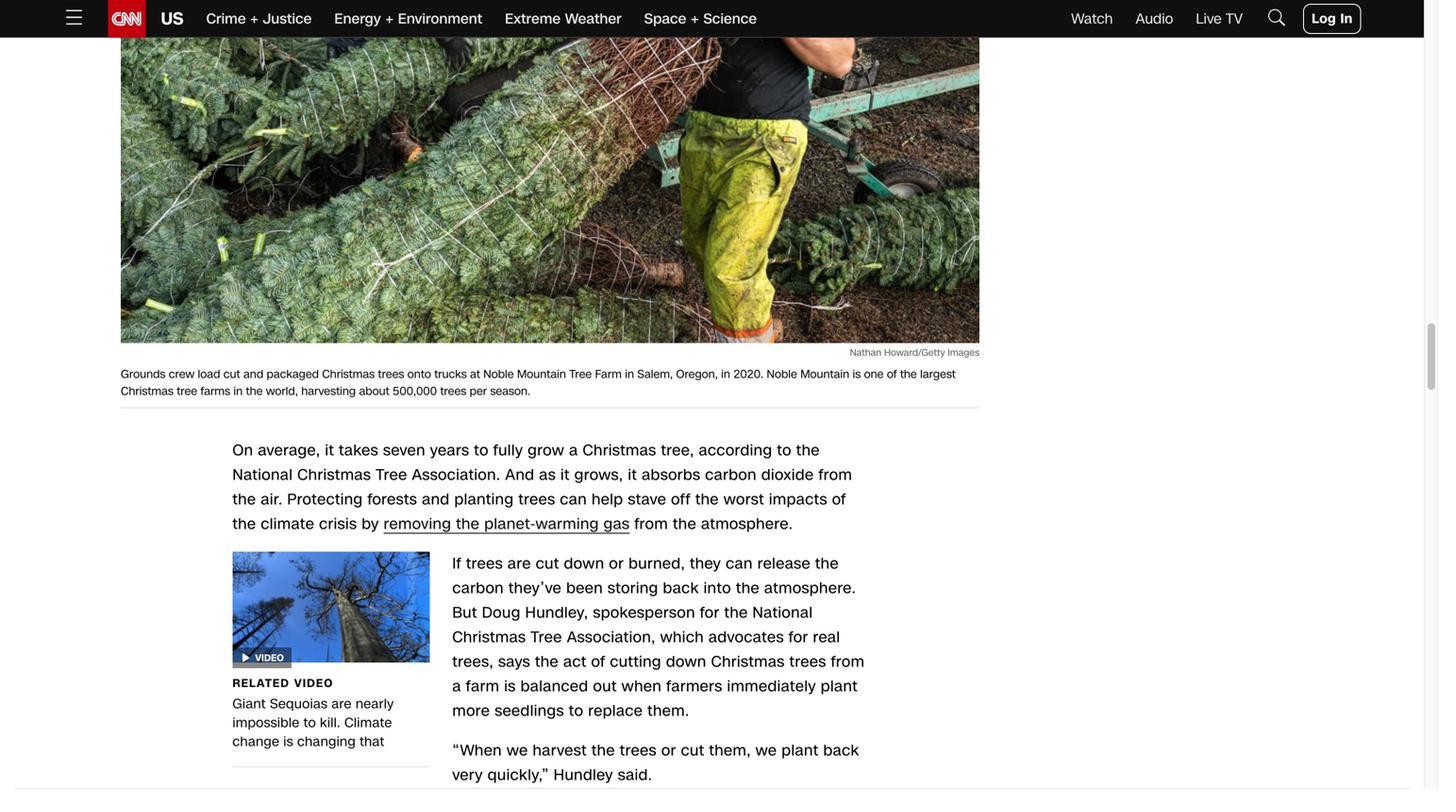 Task type: locate. For each thing, give the bounding box(es) containing it.
when
[[622, 676, 662, 697]]

energy
[[335, 9, 381, 29]]

national up air.
[[233, 465, 293, 486]]

off
[[671, 489, 691, 510]]

as
[[539, 465, 556, 486]]

2 horizontal spatial is
[[853, 366, 861, 382]]

and up removing
[[422, 489, 450, 510]]

are inside if trees are cut down or burned, they can release the carbon they've been storing back into the atmosphere. but doug hundley, spokesperson for the national christmas tree association, which advocates for real trees, says the act of cutting down christmas trees from a farm is balanced out when farmers immediately plant more seedlings to replace them.
[[508, 553, 531, 575]]

the up hundley
[[592, 740, 615, 762]]

and left packaged
[[244, 366, 264, 382]]

back
[[663, 578, 699, 599], [824, 740, 860, 762]]

is down says
[[504, 676, 516, 697]]

down
[[564, 553, 605, 575], [666, 652, 707, 673]]

or down them.
[[662, 740, 677, 762]]

+ right crime
[[250, 9, 259, 29]]

0 vertical spatial from
[[819, 465, 853, 486]]

2 vertical spatial of
[[592, 652, 606, 673]]

0 horizontal spatial down
[[564, 553, 605, 575]]

christmas up 'harvesting'
[[322, 366, 375, 382]]

2 horizontal spatial +
[[691, 9, 699, 29]]

space + science
[[644, 9, 757, 29]]

0 horizontal spatial +
[[250, 9, 259, 29]]

are for sequoias
[[332, 695, 352, 713]]

1 horizontal spatial cut
[[536, 553, 560, 575]]

grounds crew load cut and packaged christmas trees onto trucks at noble mountain tree farm in salem, oregon, in 2020. noble mountain is one of the largest christmas tree farms in the world, harvesting about 500,000 trees per season. image
[[121, 0, 980, 343]]

storing
[[608, 578, 659, 599]]

back inside if trees are cut down or burned, they can release the carbon they've been storing back into the atmosphere. but doug hundley, spokesperson for the national christmas tree association, which advocates for real trees, says the act of cutting down christmas trees from a farm is balanced out when farmers immediately plant more seedlings to replace them.
[[663, 578, 699, 599]]

absorbs
[[642, 465, 701, 486]]

plant right them,
[[782, 740, 819, 762]]

plant down real
[[821, 676, 858, 697]]

cut left them,
[[681, 740, 705, 762]]

of right impacts
[[832, 489, 847, 510]]

carbon inside on average, it takes seven years to fully grow a christmas tree, according to the national christmas tree association. and as it grows, it absorbs carbon dioxide from the air. protecting forests and planting trees can help stave off the worst impacts of the climate crisis by
[[706, 465, 757, 486]]

trees up said.
[[620, 740, 657, 762]]

0 horizontal spatial and
[[244, 366, 264, 382]]

tree down hundley,
[[531, 627, 562, 648]]

are up the kill.
[[332, 695, 352, 713]]

0 horizontal spatial mountain
[[517, 366, 566, 382]]

is left "one"
[[853, 366, 861, 382]]

carbon inside if trees are cut down or burned, they can release the carbon they've been storing back into the atmosphere. but doug hundley, spokesperson for the national christmas tree association, which advocates for real trees, says the act of cutting down christmas trees from a farm is balanced out when farmers immediately plant more seedlings to replace them.
[[453, 578, 504, 599]]

1 horizontal spatial noble
[[767, 366, 798, 382]]

+ right energy
[[385, 9, 394, 29]]

it up the stave
[[628, 465, 637, 486]]

christmas
[[322, 366, 375, 382], [121, 383, 174, 399], [583, 440, 657, 461], [298, 465, 371, 486], [453, 627, 526, 648], [711, 652, 785, 673]]

1 vertical spatial down
[[666, 652, 707, 673]]

carbon down according
[[706, 465, 757, 486]]

0 horizontal spatial back
[[663, 578, 699, 599]]

0 horizontal spatial we
[[507, 740, 528, 762]]

0 vertical spatial back
[[663, 578, 699, 599]]

1 horizontal spatial plant
[[821, 676, 858, 697]]

sequoias
[[270, 695, 328, 713]]

1 vertical spatial can
[[726, 553, 753, 575]]

or inside if trees are cut down or burned, they can release the carbon they've been storing back into the atmosphere. but doug hundley, spokesperson for the national christmas tree association, which advocates for real trees, says the act of cutting down christmas trees from a farm is balanced out when farmers immediately plant more seedlings to replace them.
[[609, 553, 624, 575]]

for
[[700, 602, 720, 624], [789, 627, 809, 648]]

howard/getty
[[885, 346, 946, 359]]

1 horizontal spatial of
[[832, 489, 847, 510]]

1 vertical spatial are
[[332, 695, 352, 713]]

world,
[[266, 383, 298, 399]]

+ right the space
[[691, 9, 699, 29]]

is down "impossible"
[[283, 733, 293, 751]]

1 horizontal spatial we
[[756, 740, 777, 762]]

1 horizontal spatial can
[[726, 553, 753, 575]]

or inside "when we harvest the trees or cut them, we plant back very quickly," hundley said.
[[662, 740, 677, 762]]

atmosphere.
[[701, 514, 793, 535], [765, 578, 856, 599]]

plant inside if trees are cut down or burned, they can release the carbon they've been storing back into the atmosphere. but doug hundley, spokesperson for the national christmas tree association, which advocates for real trees, says the act of cutting down christmas trees from a farm is balanced out when farmers immediately plant more seedlings to replace them.
[[821, 676, 858, 697]]

0 horizontal spatial a
[[453, 676, 462, 697]]

0 vertical spatial is
[[853, 366, 861, 382]]

association,
[[567, 627, 656, 648]]

1 vertical spatial carbon
[[453, 578, 504, 599]]

tree
[[177, 383, 197, 399]]

1 vertical spatial or
[[662, 740, 677, 762]]

the right "into"
[[736, 578, 760, 599]]

cut inside if trees are cut down or burned, they can release the carbon they've been storing back into the atmosphere. but doug hundley, spokesperson for the national christmas tree association, which advocates for real trees, says the act of cutting down christmas trees from a farm is balanced out when farmers immediately plant more seedlings to replace them.
[[536, 553, 560, 575]]

said.
[[618, 765, 653, 786]]

a right grow
[[569, 440, 578, 461]]

in right farms
[[234, 383, 243, 399]]

2 horizontal spatial it
[[628, 465, 637, 486]]

fully
[[494, 440, 523, 461]]

2 vertical spatial is
[[283, 733, 293, 751]]

impossible
[[233, 714, 300, 732]]

it
[[325, 440, 334, 461], [561, 465, 570, 486], [628, 465, 637, 486]]

to inside the giant sequoias are nearly impossible to kill. climate change is changing that
[[304, 714, 316, 732]]

of inside if trees are cut down or burned, they can release the carbon they've been storing back into the atmosphere. but doug hundley, spokesperson for the national christmas tree association, which advocates for real trees, says the act of cutting down christmas trees from a farm is balanced out when farmers immediately plant more seedlings to replace them.
[[592, 652, 606, 673]]

1 vertical spatial and
[[422, 489, 450, 510]]

mountain up the season.
[[517, 366, 566, 382]]

changing
[[297, 733, 356, 751]]

to left the kill.
[[304, 714, 316, 732]]

+ for space
[[691, 9, 699, 29]]

cut inside "when we harvest the trees or cut them, we plant back very quickly," hundley said.
[[681, 740, 705, 762]]

1 vertical spatial plant
[[782, 740, 819, 762]]

to down balanced
[[569, 701, 584, 722]]

mountain left "one"
[[801, 366, 850, 382]]

them.
[[648, 701, 690, 722]]

national up advocates
[[753, 602, 813, 624]]

atmosphere. down "release"
[[765, 578, 856, 599]]

0 horizontal spatial tree
[[376, 465, 407, 486]]

tree inside if trees are cut down or burned, they can release the carbon they've been storing back into the atmosphere. but doug hundley, spokesperson for the national christmas tree association, which advocates for real trees, says the act of cutting down christmas trees from a farm is balanced out when farmers immediately plant more seedlings to replace them.
[[531, 627, 562, 648]]

we right them,
[[756, 740, 777, 762]]

or up storing
[[609, 553, 624, 575]]

1 horizontal spatial national
[[753, 602, 813, 624]]

1 horizontal spatial mountain
[[801, 366, 850, 382]]

0 vertical spatial down
[[564, 553, 605, 575]]

0 vertical spatial or
[[609, 553, 624, 575]]

audio link
[[1136, 9, 1174, 29]]

2 vertical spatial tree
[[531, 627, 562, 648]]

0 horizontal spatial can
[[560, 489, 587, 510]]

1 horizontal spatial carbon
[[706, 465, 757, 486]]

0 vertical spatial national
[[233, 465, 293, 486]]

if
[[453, 553, 462, 575]]

a left farm
[[453, 676, 462, 697]]

are
[[508, 553, 531, 575], [332, 695, 352, 713]]

live tv
[[1196, 9, 1244, 29]]

mountain
[[517, 366, 566, 382], [801, 366, 850, 382]]

0 horizontal spatial plant
[[782, 740, 819, 762]]

1 vertical spatial a
[[453, 676, 462, 697]]

0 horizontal spatial it
[[325, 440, 334, 461]]

crime + justice link
[[206, 0, 312, 38]]

1 noble from the left
[[484, 366, 514, 382]]

very
[[453, 765, 483, 786]]

of right the act
[[592, 652, 606, 673]]

2 vertical spatial cut
[[681, 740, 705, 762]]

1 horizontal spatial tree
[[531, 627, 562, 648]]

0 horizontal spatial or
[[609, 553, 624, 575]]

the right off
[[696, 489, 719, 510]]

1 vertical spatial atmosphere.
[[765, 578, 856, 599]]

2 horizontal spatial tree
[[570, 366, 592, 382]]

season.
[[490, 383, 531, 399]]

1 horizontal spatial and
[[422, 489, 450, 510]]

they've
[[509, 578, 562, 599]]

farm
[[466, 676, 500, 697]]

association.
[[412, 465, 501, 486]]

0 vertical spatial and
[[244, 366, 264, 382]]

grounds crew load cut and packaged christmas trees onto trucks at noble mountain tree farm in salem, oregon, in 2020. noble mountain is one of the largest christmas tree farms in the world, harvesting about 500,000 trees per season.
[[121, 366, 956, 399]]

us
[[161, 7, 184, 31]]

can inside on average, it takes seven years to fully grow a christmas tree, according to the national christmas tree association. and as it grows, it absorbs carbon dioxide from the air. protecting forests and planting trees can help stave off the worst impacts of the climate crisis by
[[560, 489, 587, 510]]

a inside if trees are cut down or burned, they can release the carbon they've been storing back into the atmosphere. but doug hundley, spokesperson for the national christmas tree association, which advocates for real trees, says the act of cutting down christmas trees from a farm is balanced out when farmers immediately plant more seedlings to replace them.
[[453, 676, 462, 697]]

1 vertical spatial cut
[[536, 553, 560, 575]]

1 horizontal spatial or
[[662, 740, 677, 762]]

for down "into"
[[700, 602, 720, 624]]

from up impacts
[[819, 465, 853, 486]]

which
[[660, 627, 704, 648]]

from inside on average, it takes seven years to fully grow a christmas tree, according to the national christmas tree association. and as it grows, it absorbs carbon dioxide from the air. protecting forests and planting trees can help stave off the worst impacts of the climate crisis by
[[819, 465, 853, 486]]

balanced
[[521, 676, 589, 697]]

and inside on average, it takes seven years to fully grow a christmas tree, according to the national christmas tree association. and as it grows, it absorbs carbon dioxide from the air. protecting forests and planting trees can help stave off the worst impacts of the climate crisis by
[[422, 489, 450, 510]]

tv
[[1226, 9, 1244, 29]]

1 vertical spatial for
[[789, 627, 809, 648]]

noble right the 2020.
[[767, 366, 798, 382]]

it right as
[[561, 465, 570, 486]]

1 horizontal spatial a
[[569, 440, 578, 461]]

1 vertical spatial back
[[824, 740, 860, 762]]

+ for energy
[[385, 9, 394, 29]]

0 horizontal spatial carbon
[[453, 578, 504, 599]]

1 + from the left
[[250, 9, 259, 29]]

1 horizontal spatial +
[[385, 9, 394, 29]]

1 we from the left
[[507, 740, 528, 762]]

it left takes
[[325, 440, 334, 461]]

the up advocates
[[725, 602, 748, 624]]

takes
[[339, 440, 379, 461]]

a
[[569, 440, 578, 461], [453, 676, 462, 697]]

or
[[609, 553, 624, 575], [662, 740, 677, 762]]

0 horizontal spatial in
[[234, 383, 243, 399]]

1 horizontal spatial down
[[666, 652, 707, 673]]

0 vertical spatial for
[[700, 602, 720, 624]]

crime + justice
[[206, 9, 312, 29]]

planet-
[[485, 514, 536, 535]]

1 horizontal spatial back
[[824, 740, 860, 762]]

from down real
[[831, 652, 865, 673]]

crime
[[206, 9, 246, 29]]

from down the stave
[[635, 514, 669, 535]]

1 vertical spatial of
[[832, 489, 847, 510]]

0 vertical spatial carbon
[[706, 465, 757, 486]]

can inside if trees are cut down or burned, they can release the carbon they've been storing back into the atmosphere. but doug hundley, spokesperson for the national christmas tree association, which advocates for real trees, says the act of cutting down christmas trees from a farm is balanced out when farmers immediately plant more seedlings to replace them.
[[726, 553, 753, 575]]

down down "which"
[[666, 652, 707, 673]]

plant
[[821, 676, 858, 697], [782, 740, 819, 762]]

0 vertical spatial tree
[[570, 366, 592, 382]]

on
[[233, 440, 253, 461]]

0 horizontal spatial national
[[233, 465, 293, 486]]

2 horizontal spatial cut
[[681, 740, 705, 762]]

trees down as
[[519, 489, 556, 510]]

0 horizontal spatial noble
[[484, 366, 514, 382]]

cut up they've
[[536, 553, 560, 575]]

are for trees
[[508, 553, 531, 575]]

0 vertical spatial plant
[[821, 676, 858, 697]]

0 horizontal spatial for
[[700, 602, 720, 624]]

tree inside grounds crew load cut and packaged christmas trees onto trucks at noble mountain tree farm in salem, oregon, in 2020. noble mountain is one of the largest christmas tree farms in the world, harvesting about 500,000 trees per season.
[[570, 366, 592, 382]]

1 vertical spatial is
[[504, 676, 516, 697]]

energy + environment link
[[335, 0, 483, 38]]

0 horizontal spatial cut
[[224, 366, 240, 382]]

live
[[1196, 9, 1222, 29]]

0 vertical spatial atmosphere.
[[701, 514, 793, 535]]

can up warming
[[560, 489, 587, 510]]

the up dioxide
[[797, 440, 820, 461]]

stave
[[628, 489, 667, 510]]

tree up forests
[[376, 465, 407, 486]]

trees inside on average, it takes seven years to fully grow a christmas tree, according to the national christmas tree association. and as it grows, it absorbs carbon dioxide from the air. protecting forests and planting trees can help stave off the worst impacts of the climate crisis by
[[519, 489, 556, 510]]

0 vertical spatial a
[[569, 440, 578, 461]]

0 horizontal spatial are
[[332, 695, 352, 713]]

from inside if trees are cut down or burned, they can release the carbon they've been storing back into the atmosphere. but doug hundley, spokesperson for the national christmas tree association, which advocates for real trees, says the act of cutting down christmas trees from a farm is balanced out when farmers immediately plant more seedlings to replace them.
[[831, 652, 865, 673]]

kill.
[[320, 714, 341, 732]]

of right "one"
[[887, 366, 897, 382]]

2 horizontal spatial of
[[887, 366, 897, 382]]

packaged
[[267, 366, 319, 382]]

carbon up but at left
[[453, 578, 504, 599]]

2 horizontal spatial in
[[721, 366, 731, 382]]

and
[[505, 465, 535, 486]]

tree left farm
[[570, 366, 592, 382]]

in left the 2020.
[[721, 366, 731, 382]]

0 vertical spatial can
[[560, 489, 587, 510]]

are up they've
[[508, 553, 531, 575]]

of inside grounds crew load cut and packaged christmas trees onto trucks at noble mountain tree farm in salem, oregon, in 2020. noble mountain is one of the largest christmas tree farms in the world, harvesting about 500,000 trees per season.
[[887, 366, 897, 382]]

down up the been
[[564, 553, 605, 575]]

0 vertical spatial cut
[[224, 366, 240, 382]]

0 horizontal spatial of
[[592, 652, 606, 673]]

that
[[360, 733, 385, 751]]

is inside grounds crew load cut and packaged christmas trees onto trucks at noble mountain tree farm in salem, oregon, in 2020. noble mountain is one of the largest christmas tree farms in the world, harvesting about 500,000 trees per season.
[[853, 366, 861, 382]]

in
[[625, 366, 634, 382], [721, 366, 731, 382], [234, 383, 243, 399]]

for left real
[[789, 627, 809, 648]]

we
[[507, 740, 528, 762], [756, 740, 777, 762]]

0 vertical spatial are
[[508, 553, 531, 575]]

noble up the season.
[[484, 366, 514, 382]]

quickly,"
[[488, 765, 549, 786]]

removing
[[384, 514, 452, 535]]

or for trees
[[662, 740, 677, 762]]

gas
[[604, 514, 630, 535]]

is inside the giant sequoias are nearly impossible to kill. climate change is changing that
[[283, 733, 293, 751]]

1 horizontal spatial is
[[504, 676, 516, 697]]

atmosphere. down "worst"
[[701, 514, 793, 535]]

dioxide
[[762, 465, 814, 486]]

cut for and
[[224, 366, 240, 382]]

help
[[592, 489, 624, 510]]

per
[[470, 383, 487, 399]]

1 horizontal spatial are
[[508, 553, 531, 575]]

1 vertical spatial tree
[[376, 465, 407, 486]]

trees inside "when we harvest the trees or cut them, we plant back very quickly," hundley said.
[[620, 740, 657, 762]]

cut inside grounds crew load cut and packaged christmas trees onto trucks at noble mountain tree farm in salem, oregon, in 2020. noble mountain is one of the largest christmas tree farms in the world, harvesting about 500,000 trees per season.
[[224, 366, 240, 382]]

1 vertical spatial from
[[635, 514, 669, 535]]

is inside if trees are cut down or burned, they can release the carbon they've been storing back into the atmosphere. but doug hundley, spokesperson for the national christmas tree association, which advocates for real trees, says the act of cutting down christmas trees from a farm is balanced out when farmers immediately plant more seedlings to replace them.
[[504, 676, 516, 697]]

2 vertical spatial from
[[831, 652, 865, 673]]

3 + from the left
[[691, 9, 699, 29]]

climate
[[261, 514, 315, 535]]

national
[[233, 465, 293, 486], [753, 602, 813, 624]]

0 horizontal spatial is
[[283, 733, 293, 751]]

watch
[[1072, 9, 1114, 29]]

cut right 'load'
[[224, 366, 240, 382]]

are inside the giant sequoias are nearly impossible to kill. climate change is changing that
[[332, 695, 352, 713]]

we up quickly,"
[[507, 740, 528, 762]]

2 + from the left
[[385, 9, 394, 29]]

doug
[[482, 602, 521, 624]]

seedlings
[[495, 701, 564, 722]]

0 vertical spatial of
[[887, 366, 897, 382]]

hundley,
[[526, 602, 589, 624]]

in right farm
[[625, 366, 634, 382]]

and inside grounds crew load cut and packaged christmas trees onto trucks at noble mountain tree farm in salem, oregon, in 2020. noble mountain is one of the largest christmas tree farms in the world, harvesting about 500,000 trees per season.
[[244, 366, 264, 382]]

the inside "when we harvest the trees or cut them, we plant back very quickly," hundley said.
[[592, 740, 615, 762]]

1 vertical spatial national
[[753, 602, 813, 624]]

the up balanced
[[535, 652, 559, 673]]

spokesperson
[[593, 602, 696, 624]]

can up "into"
[[726, 553, 753, 575]]



Task type: describe. For each thing, give the bounding box(es) containing it.
them,
[[709, 740, 751, 762]]

open menu icon image
[[63, 6, 85, 29]]

according
[[699, 440, 773, 461]]

harvesting
[[301, 383, 356, 399]]

act
[[564, 652, 587, 673]]

of inside on average, it takes seven years to fully grow a christmas tree, according to the national christmas tree association. and as it grows, it absorbs carbon dioxide from the air. protecting forests and planting trees can help stave off the worst impacts of the climate crisis by
[[832, 489, 847, 510]]

farm
[[595, 366, 622, 382]]

on average, it takes seven years to fully grow a christmas tree, according to the national christmas tree association. and as it grows, it absorbs carbon dioxide from the air. protecting forests and planting trees can help stave off the worst impacts of the climate crisis by
[[233, 440, 853, 535]]

cut for down
[[536, 553, 560, 575]]

oregon,
[[676, 366, 718, 382]]

years
[[430, 440, 470, 461]]

impacts
[[769, 489, 828, 510]]

trees up about
[[378, 366, 404, 382]]

release
[[758, 553, 811, 575]]

or for down
[[609, 553, 624, 575]]

giant
[[233, 695, 266, 713]]

space
[[644, 9, 687, 29]]

trees right if
[[466, 553, 503, 575]]

one
[[864, 366, 884, 382]]

christmas down doug
[[453, 627, 526, 648]]

log in link
[[1304, 4, 1362, 34]]

largest
[[921, 366, 956, 382]]

the left world,
[[246, 383, 263, 399]]

at
[[470, 366, 480, 382]]

nearly
[[356, 695, 394, 713]]

onto
[[408, 366, 431, 382]]

salem,
[[638, 366, 673, 382]]

the right "release"
[[816, 553, 839, 575]]

burned,
[[629, 553, 685, 575]]

atmosphere. inside if trees are cut down or burned, they can release the carbon they've been storing back into the atmosphere. but doug hundley, spokesperson for the national christmas tree association, which advocates for real trees, says the act of cutting down christmas trees from a farm is balanced out when farmers immediately plant more seedlings to replace them.
[[765, 578, 856, 599]]

2 mountain from the left
[[801, 366, 850, 382]]

the left air.
[[233, 489, 256, 510]]

tree,
[[661, 440, 694, 461]]

a inside on average, it takes seven years to fully grow a christmas tree, according to the national christmas tree association. and as it grows, it absorbs carbon dioxide from the air. protecting forests and planting trees can help stave off the worst impacts of the climate crisis by
[[569, 440, 578, 461]]

crew
[[169, 366, 195, 382]]

harvest
[[533, 740, 587, 762]]

log
[[1312, 9, 1337, 28]]

energy + environment
[[335, 9, 483, 29]]

national inside on average, it takes seven years to fully grow a christmas tree, according to the national christmas tree association. and as it grows, it absorbs carbon dioxide from the air. protecting forests and planting trees can help stave off the worst impacts of the climate crisis by
[[233, 465, 293, 486]]

space + science link
[[644, 0, 757, 38]]

2020.
[[734, 366, 764, 382]]

hundley
[[554, 765, 613, 786]]

but
[[453, 602, 478, 624]]

1 horizontal spatial for
[[789, 627, 809, 648]]

christmas up protecting
[[298, 465, 371, 486]]

into
[[704, 578, 732, 599]]

audio
[[1136, 9, 1174, 29]]

says
[[498, 652, 531, 673]]

if trees are cut down or burned, they can release the carbon they've been storing back into the atmosphere. but doug hundley, spokesperson for the national christmas tree association, which advocates for real trees, says the act of cutting down christmas trees from a farm is balanced out when farmers immediately plant more seedlings to replace them.
[[453, 553, 865, 722]]

they
[[690, 553, 721, 575]]

1 horizontal spatial it
[[561, 465, 570, 486]]

the left climate on the bottom of the page
[[233, 514, 256, 535]]

search icon image
[[1266, 6, 1289, 29]]

the down off
[[673, 514, 697, 535]]

cutting
[[610, 652, 662, 673]]

watch link
[[1072, 9, 1114, 29]]

environment
[[398, 9, 483, 29]]

in
[[1341, 9, 1353, 28]]

planting
[[455, 489, 514, 510]]

grows,
[[575, 465, 623, 486]]

replace
[[588, 701, 643, 722]]

out
[[593, 676, 617, 697]]

extreme
[[505, 9, 561, 29]]

1 mountain from the left
[[517, 366, 566, 382]]

live tv link
[[1196, 9, 1244, 29]]

trees,
[[453, 652, 494, 673]]

been
[[567, 578, 603, 599]]

2 we from the left
[[756, 740, 777, 762]]

forests
[[368, 489, 417, 510]]

to up dioxide
[[777, 440, 792, 461]]

back inside "when we harvest the trees or cut them, we plant back very quickly," hundley said.
[[824, 740, 860, 762]]

the down planting
[[456, 514, 480, 535]]

the down howard/getty
[[901, 366, 917, 382]]

load
[[198, 366, 220, 382]]

to left fully
[[474, 440, 489, 461]]

christmas down grounds
[[121, 383, 174, 399]]

advocates
[[709, 627, 784, 648]]

more
[[453, 701, 490, 722]]

to inside if trees are cut down or burned, they can release the carbon they've been storing back into the atmosphere. but doug hundley, spokesperson for the national christmas tree association, which advocates for real trees, says the act of cutting down christmas trees from a farm is balanced out when farmers immediately plant more seedlings to replace them.
[[569, 701, 584, 722]]

plant inside "when we harvest the trees or cut them, we plant back very quickly," hundley said.
[[782, 740, 819, 762]]

trees down trucks
[[440, 383, 467, 399]]

seven
[[383, 440, 426, 461]]

by
[[362, 514, 379, 535]]

worst
[[724, 489, 765, 510]]

about
[[359, 383, 390, 399]]

grounds
[[121, 366, 166, 382]]

2 noble from the left
[[767, 366, 798, 382]]

"when
[[453, 740, 502, 762]]

protecting
[[287, 489, 363, 510]]

climate
[[345, 714, 392, 732]]

extreme weather link
[[505, 0, 622, 38]]

farms
[[201, 383, 230, 399]]

national inside if trees are cut down or burned, they can release the carbon they've been storing back into the atmosphere. but doug hundley, spokesperson for the national christmas tree association, which advocates for real trees, says the act of cutting down christmas trees from a farm is balanced out when farmers immediately plant more seedlings to replace them.
[[753, 602, 813, 624]]

+ for crime
[[250, 9, 259, 29]]

air.
[[261, 489, 283, 510]]

grow
[[528, 440, 565, 461]]

trees down real
[[790, 652, 827, 673]]

removing the planet-warming gas from the atmosphere.
[[384, 514, 793, 535]]

justice
[[263, 9, 312, 29]]

nathan howard/getty images
[[850, 346, 980, 359]]

average,
[[258, 440, 320, 461]]

christmas up grows,
[[583, 440, 657, 461]]

christmas down advocates
[[711, 652, 785, 673]]

warming
[[536, 514, 599, 535]]

crisis
[[319, 514, 357, 535]]

extreme weather
[[505, 9, 622, 29]]

images
[[948, 346, 980, 359]]

1 horizontal spatial in
[[625, 366, 634, 382]]

tree inside on average, it takes seven years to fully grow a christmas tree, according to the national christmas tree association. and as it grows, it absorbs carbon dioxide from the air. protecting forests and planting trees can help stave off the worst impacts of the climate crisis by
[[376, 465, 407, 486]]

elam sequioa vpx image
[[233, 552, 430, 663]]

nathan
[[850, 346, 882, 359]]



Task type: vqa. For each thing, say whether or not it's contained in the screenshot.
Crime's +
yes



